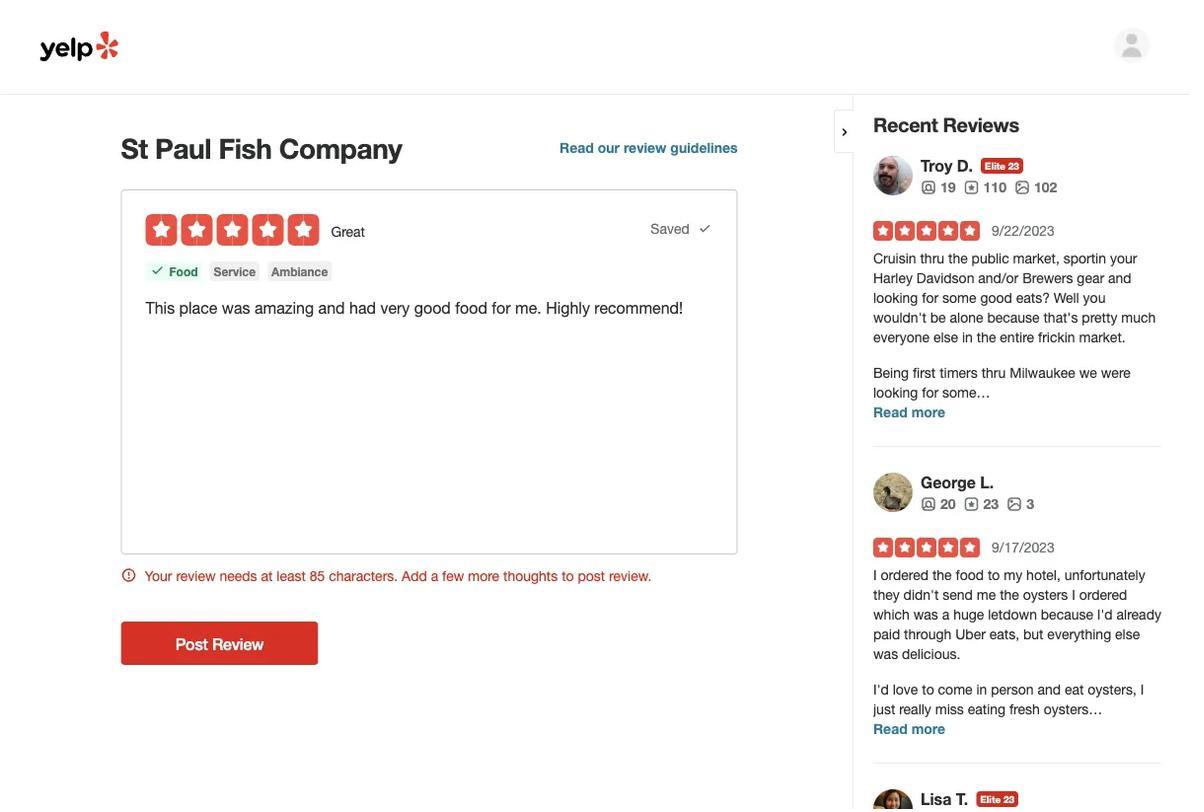 Task type: describe. For each thing, give the bounding box(es) containing it.
else inside the cruisin thru the public market, sportin your harley davidson and/or brewers gear and looking for some good eats? well you wouldn't be alone because that's pretty much everyone else in the entire frickin market.
[[934, 329, 959, 346]]

photo of george l. image
[[874, 473, 913, 512]]

recent
[[874, 113, 938, 136]]

post review button
[[121, 622, 318, 665]]

service
[[214, 265, 256, 278]]

to inside i'd love to come in person and eat oysters, i just really miss eating fresh oysters…
[[922, 682, 935, 698]]

read for i
[[874, 721, 908, 737]]

t.
[[956, 790, 969, 809]]

ambiance
[[272, 265, 328, 278]]

food inside text field
[[455, 299, 488, 317]]

for inside being first timers thru milwaukee we were looking for some…
[[922, 384, 939, 401]]

great
[[331, 224, 365, 240]]

5 star rating image for ordered
[[874, 538, 980, 558]]

to inside 'i ordered the food to my hotel, unfortunately they didn't send me the oysters i ordered which was a huge letdown because i'd already paid through uber eats, but everything else was delicious.'
[[988, 567, 1000, 583]]

rating element
[[146, 214, 319, 246]]

23 for troy d.
[[1009, 160, 1020, 172]]

be
[[931, 309, 946, 326]]

good inside the cruisin thru the public market, sportin your harley davidson and/or brewers gear and looking for some good eats? well you wouldn't be alone because that's pretty much everyone else in the entire frickin market.
[[981, 290, 1013, 306]]

recent reviews
[[874, 113, 1019, 136]]

highly
[[546, 299, 590, 317]]

d.
[[957, 156, 973, 175]]

16 checkmark v2 image
[[697, 221, 713, 236]]

0 vertical spatial ordered
[[881, 567, 929, 583]]

oysters
[[1023, 587, 1068, 603]]

23 for lisa t.
[[1004, 794, 1015, 806]]

topic food detected in review image
[[150, 263, 165, 278]]

thoughts
[[503, 568, 558, 584]]

102
[[1034, 179, 1058, 195]]

9/17/2023
[[992, 539, 1055, 556]]

lisa
[[921, 790, 952, 809]]

because inside 'i ordered the food to my hotel, unfortunately they didn't send me the oysters i ordered which was a huge letdown because i'd already paid through uber eats, but everything else was delicious.'
[[1041, 607, 1094, 623]]

the up letdown
[[1000, 587, 1020, 603]]

read more button for first
[[874, 403, 946, 422]]

fish
[[219, 131, 272, 164]]

0 vertical spatial i
[[874, 567, 877, 583]]

eat
[[1065, 682, 1084, 698]]

cruisin thru the public market, sportin your harley davidson and/or brewers gear and looking for some good eats? well you wouldn't be alone because that's pretty much everyone else in the entire frickin market.
[[874, 250, 1156, 346]]

milwaukee
[[1010, 365, 1076, 381]]

elite 23 for lisa t.
[[981, 794, 1015, 806]]

entire
[[1000, 329, 1035, 346]]

unfortunately
[[1065, 567, 1146, 583]]

for inside the cruisin thru the public market, sportin your harley davidson and/or brewers gear and looking for some good eats? well you wouldn't be alone because that's pretty much everyone else in the entire frickin market.
[[922, 290, 939, 306]]

the up send
[[933, 567, 952, 583]]

frickin
[[1038, 329, 1076, 346]]

delicious.
[[902, 646, 961, 662]]

paul
[[155, 131, 211, 164]]

elite 23 link for t.
[[977, 792, 1019, 807]]

16 friends v2 image
[[921, 496, 937, 512]]

post review
[[175, 635, 264, 653]]

photo of troy d. image
[[874, 156, 913, 195]]

market.
[[1079, 329, 1126, 346]]

harley
[[874, 270, 913, 286]]

photos element for 23
[[1007, 495, 1034, 514]]

thru inside the cruisin thru the public market, sportin your harley davidson and/or brewers gear and looking for some good eats? well you wouldn't be alone because that's pretty much everyone else in the entire frickin market.
[[920, 250, 945, 267]]

love
[[893, 682, 918, 698]]

9/22/2023
[[992, 223, 1055, 239]]

place
[[179, 299, 218, 317]]

st paul fish company
[[121, 131, 402, 164]]

i'd love to come in person and eat oysters, i just really miss eating fresh oysters…
[[874, 682, 1144, 718]]

i'd inside 'i ordered the food to my hotel, unfortunately they didn't send me the oysters i ordered which was a huge letdown because i'd already paid through uber eats, but everything else was delicious.'
[[1098, 607, 1113, 623]]

friends element for 110
[[921, 178, 956, 197]]

l.
[[981, 473, 994, 492]]

1 horizontal spatial review
[[624, 140, 667, 156]]

2 vertical spatial was
[[874, 646, 898, 662]]

oysters,
[[1088, 682, 1137, 698]]

recommend!
[[595, 299, 683, 317]]

and inside text field
[[318, 299, 345, 317]]

friends element for 23
[[921, 495, 956, 514]]

elite for t.
[[981, 794, 1001, 806]]

some
[[943, 290, 977, 306]]

just
[[874, 701, 896, 718]]

85
[[310, 568, 325, 584]]

reviews element for 20
[[964, 495, 999, 514]]

well
[[1054, 290, 1080, 306]]

1 horizontal spatial ordered
[[1080, 587, 1128, 603]]

16 review v2 image
[[964, 496, 980, 512]]

more for cruisin thru the public market, sportin your harley davidson and/or brewers gear and looking for some good eats? well you wouldn't be alone because that's pretty much everyone else in the entire frickin market.
[[912, 404, 946, 421]]

16 friends v2 image
[[921, 179, 937, 195]]

16 exclamation v2 image
[[121, 568, 137, 584]]

This place was amazing and had very good food for me. Highly recommend! text field
[[146, 297, 713, 319]]

20
[[941, 496, 956, 512]]

and inside i'd love to come in person and eat oysters, i just really miss eating fresh oysters…
[[1038, 682, 1061, 698]]

already
[[1117, 607, 1162, 623]]

more for i ordered the food to my hotel, unfortunately they didn't send me the oysters i ordered which was a huge letdown because i'd already paid through uber eats, but everything else was delicious.
[[912, 721, 946, 737]]

saved
[[651, 220, 697, 237]]

your review needs at least 85 characters. add a few more thoughts to post review.
[[145, 568, 652, 584]]

paid
[[874, 626, 901, 643]]

uber
[[956, 626, 986, 643]]

had
[[349, 299, 376, 317]]

this
[[146, 299, 175, 317]]

george
[[921, 473, 976, 492]]

thru inside being first timers thru milwaukee we were looking for some…
[[982, 365, 1006, 381]]

market,
[[1013, 250, 1060, 267]]

i'd inside i'd love to come in person and eat oysters, i just really miss eating fresh oysters…
[[874, 682, 889, 698]]

5 star rating image for thru
[[874, 221, 980, 241]]

reviews element for 19
[[964, 178, 1007, 197]]

our
[[598, 140, 620, 156]]

come
[[938, 682, 973, 698]]

oysters…
[[1044, 701, 1103, 718]]

read for cruisin
[[874, 404, 908, 421]]

0 vertical spatial read
[[560, 140, 594, 156]]

read our review guidelines link
[[560, 140, 738, 156]]

review.
[[609, 568, 652, 584]]

read our review guidelines
[[560, 140, 738, 156]]

0 horizontal spatial review
[[176, 568, 216, 584]]

much
[[1122, 309, 1156, 326]]

greg r. image
[[1114, 28, 1150, 63]]

which
[[874, 607, 910, 623]]

your
[[1110, 250, 1138, 267]]

troy d.
[[921, 156, 973, 175]]

2 horizontal spatial was
[[914, 607, 939, 623]]

food
[[169, 265, 198, 278]]

topic food detected in review image
[[150, 263, 165, 278]]

st
[[121, 131, 148, 164]]

characters.
[[329, 568, 398, 584]]

they
[[874, 587, 900, 603]]

for inside text field
[[492, 299, 511, 317]]

me.
[[515, 299, 542, 317]]

hotel,
[[1027, 567, 1061, 583]]

being first timers thru milwaukee we were looking for some…
[[874, 365, 1131, 401]]

cruisin
[[874, 250, 917, 267]]



Task type: locate. For each thing, give the bounding box(es) containing it.
my
[[1004, 567, 1023, 583]]

food up send
[[956, 567, 984, 583]]

1 read more from the top
[[874, 404, 946, 421]]

was
[[222, 299, 250, 317], [914, 607, 939, 623], [874, 646, 898, 662]]

fresh
[[1010, 701, 1040, 718]]

1 vertical spatial review
[[176, 568, 216, 584]]

photos element for 110
[[1015, 178, 1058, 197]]

but
[[1024, 626, 1044, 643]]

and left eat in the right bottom of the page
[[1038, 682, 1061, 698]]

0 vertical spatial elite
[[985, 160, 1006, 172]]

didn't
[[904, 587, 939, 603]]

1 vertical spatial i
[[1072, 587, 1076, 603]]

photos element
[[1015, 178, 1058, 197], [1007, 495, 1034, 514]]

amazing
[[255, 299, 314, 317]]

0 vertical spatial review
[[624, 140, 667, 156]]

1 friends element from the top
[[921, 178, 956, 197]]

thru up some…
[[982, 365, 1006, 381]]

st paul fish company link
[[121, 130, 512, 166]]

to right love
[[922, 682, 935, 698]]

food
[[455, 299, 488, 317], [956, 567, 984, 583]]

guidelines
[[671, 140, 738, 156]]

in inside i'd love to come in person and eat oysters, i just really miss eating fresh oysters…
[[977, 682, 988, 698]]

the up 'davidson'
[[949, 250, 968, 267]]

read more for first
[[874, 404, 946, 421]]

1 vertical spatial food
[[956, 567, 984, 583]]

were
[[1101, 365, 1131, 381]]

1 horizontal spatial good
[[981, 290, 1013, 306]]

2 vertical spatial i
[[1141, 682, 1144, 698]]

1 horizontal spatial and
[[1038, 682, 1061, 698]]

i ordered the food to my hotel, unfortunately they didn't send me the oysters i ordered which was a huge letdown because i'd already paid through uber eats, but everything else was delicious.
[[874, 567, 1162, 662]]

0 vertical spatial was
[[222, 299, 250, 317]]

1 vertical spatial reviews element
[[964, 495, 999, 514]]

letdown
[[988, 607, 1037, 623]]

0 vertical spatial friends element
[[921, 178, 956, 197]]

2 reviews element from the top
[[964, 495, 999, 514]]

0 vertical spatial more
[[912, 404, 946, 421]]

read more button down first
[[874, 403, 946, 422]]

i up the they
[[874, 567, 877, 583]]

friends element
[[921, 178, 956, 197], [921, 495, 956, 514]]

ordered up didn't
[[881, 567, 929, 583]]

good right very
[[414, 299, 451, 317]]

photos element up 9/17/2023
[[1007, 495, 1034, 514]]

and left had
[[318, 299, 345, 317]]

23
[[1009, 160, 1020, 172], [984, 496, 999, 512], [1004, 794, 1015, 806]]

me
[[977, 587, 996, 603]]

110
[[984, 179, 1007, 195]]

else down the be
[[934, 329, 959, 346]]

1 vertical spatial more
[[468, 568, 500, 584]]

2 horizontal spatial to
[[988, 567, 1000, 583]]

company
[[279, 131, 402, 164]]

was up through
[[914, 607, 939, 623]]

0 vertical spatial looking
[[874, 290, 918, 306]]

through
[[904, 626, 952, 643]]

2 vertical spatial read
[[874, 721, 908, 737]]

in down alone
[[962, 329, 973, 346]]

because up everything
[[1041, 607, 1094, 623]]

to left post
[[562, 568, 574, 584]]

1 horizontal spatial a
[[942, 607, 950, 623]]

was inside text field
[[222, 299, 250, 317]]

because inside the cruisin thru the public market, sportin your harley davidson and/or brewers gear and looking for some good eats? well you wouldn't be alone because that's pretty much everyone else in the entire frickin market.
[[988, 309, 1040, 326]]

a inside 'i ordered the food to my hotel, unfortunately they didn't send me the oysters i ordered which was a huge letdown because i'd already paid through uber eats, but everything else was delicious.'
[[942, 607, 950, 623]]

reviews element down d.
[[964, 178, 1007, 197]]

19
[[941, 179, 956, 195]]

0 horizontal spatial in
[[962, 329, 973, 346]]

1 horizontal spatial else
[[1116, 626, 1140, 643]]

5 star rating image
[[874, 221, 980, 241], [874, 538, 980, 558]]

0 horizontal spatial food
[[455, 299, 488, 317]]

1 vertical spatial photos element
[[1007, 495, 1034, 514]]

that's
[[1044, 309, 1078, 326]]

1 reviews element from the top
[[964, 178, 1007, 197]]

0 vertical spatial elite 23
[[985, 160, 1020, 172]]

reviews element containing 23
[[964, 495, 999, 514]]

0 horizontal spatial else
[[934, 329, 959, 346]]

everything
[[1048, 626, 1112, 643]]

reviews
[[943, 113, 1019, 136]]

16 photos v2 image left 102
[[1015, 179, 1031, 195]]

a left huge
[[942, 607, 950, 623]]

and
[[1109, 270, 1132, 286], [318, 299, 345, 317], [1038, 682, 1061, 698]]

2 vertical spatial 23
[[1004, 794, 1015, 806]]

elite 23
[[985, 160, 1020, 172], [981, 794, 1015, 806]]

0 horizontal spatial a
[[431, 568, 438, 584]]

and/or
[[979, 270, 1019, 286]]

elite
[[985, 160, 1006, 172], [981, 794, 1001, 806]]

to left 'my'
[[988, 567, 1000, 583]]

1 horizontal spatial in
[[977, 682, 988, 698]]

reviews element down 'l.'
[[964, 495, 999, 514]]

16 review v2 image
[[964, 179, 980, 195]]

0 vertical spatial i'd
[[1098, 607, 1113, 623]]

was down service
[[222, 299, 250, 317]]

1 horizontal spatial was
[[874, 646, 898, 662]]

the down alone
[[977, 329, 996, 346]]

1 vertical spatial because
[[1041, 607, 1094, 623]]

and inside the cruisin thru the public market, sportin your harley davidson and/or brewers gear and looking for some good eats? well you wouldn't be alone because that's pretty much everyone else in the entire frickin market.
[[1109, 270, 1132, 286]]

i inside i'd love to come in person and eat oysters, i just really miss eating fresh oysters…
[[1141, 682, 1144, 698]]

1 horizontal spatial to
[[922, 682, 935, 698]]

photos element right 110
[[1015, 178, 1058, 197]]

friends element down george
[[921, 495, 956, 514]]

1 horizontal spatial food
[[956, 567, 984, 583]]

more down really
[[912, 721, 946, 737]]

1 vertical spatial read
[[874, 404, 908, 421]]

i'd up everything
[[1098, 607, 1113, 623]]

read more down really
[[874, 721, 946, 737]]

1 vertical spatial 5 star rating image
[[874, 538, 980, 558]]

23 right 16 review v2 icon
[[984, 496, 999, 512]]

None radio
[[181, 214, 213, 246], [217, 214, 248, 246], [252, 214, 284, 246], [288, 214, 319, 246], [181, 214, 213, 246], [217, 214, 248, 246], [252, 214, 284, 246], [288, 214, 319, 246]]

16 photos v2 image left 3
[[1007, 496, 1023, 512]]

in inside the cruisin thru the public market, sportin your harley davidson and/or brewers gear and looking for some good eats? well you wouldn't be alone because that's pretty much everyone else in the entire frickin market.
[[962, 329, 973, 346]]

1 horizontal spatial i
[[1072, 587, 1076, 603]]

1 vertical spatial elite 23 link
[[977, 792, 1019, 807]]

1 vertical spatial 16 photos v2 image
[[1007, 496, 1023, 512]]

0 horizontal spatial because
[[988, 309, 1040, 326]]

friends element containing 19
[[921, 178, 956, 197]]

0 horizontal spatial good
[[414, 299, 451, 317]]

2 horizontal spatial and
[[1109, 270, 1132, 286]]

at
[[261, 568, 273, 584]]

1 vertical spatial 23
[[984, 496, 999, 512]]

0 horizontal spatial ordered
[[881, 567, 929, 583]]

miss
[[936, 701, 964, 718]]

elite 23 link right t. on the bottom right of page
[[977, 792, 1019, 807]]

very
[[380, 299, 410, 317]]

review right your at left
[[176, 568, 216, 584]]

1 5 star rating image from the top
[[874, 221, 980, 241]]

looking inside the cruisin thru the public market, sportin your harley davidson and/or brewers gear and looking for some good eats? well you wouldn't be alone because that's pretty much everyone else in the entire frickin market.
[[874, 290, 918, 306]]

elite right t. on the bottom right of page
[[981, 794, 1001, 806]]

0 vertical spatial thru
[[920, 250, 945, 267]]

23 right d.
[[1009, 160, 1020, 172]]

wouldn't
[[874, 309, 927, 326]]

0 vertical spatial photos element
[[1015, 178, 1058, 197]]

0 vertical spatial because
[[988, 309, 1040, 326]]

friends element containing 20
[[921, 495, 956, 514]]

0 vertical spatial and
[[1109, 270, 1132, 286]]

ordered down 'unfortunately'
[[1080, 587, 1128, 603]]

0 vertical spatial 16 photos v2 image
[[1015, 179, 1031, 195]]

2 looking from the top
[[874, 384, 918, 401]]

add
[[402, 568, 427, 584]]

0 horizontal spatial i
[[874, 567, 877, 583]]

read more down first
[[874, 404, 946, 421]]

0 vertical spatial reviews element
[[964, 178, 1007, 197]]

lisa t.
[[921, 790, 969, 809]]

1 vertical spatial was
[[914, 607, 939, 623]]

send
[[943, 587, 973, 603]]

more right the 'few'
[[468, 568, 500, 584]]

2 horizontal spatial i
[[1141, 682, 1144, 698]]

2 vertical spatial and
[[1038, 682, 1061, 698]]

0 horizontal spatial thru
[[920, 250, 945, 267]]

read more for love
[[874, 721, 946, 737]]

2 read more from the top
[[874, 721, 946, 737]]

timers
[[940, 365, 978, 381]]

1 horizontal spatial i'd
[[1098, 607, 1113, 623]]

1 vertical spatial friends element
[[921, 495, 956, 514]]

i right oysters
[[1072, 587, 1076, 603]]

food inside 'i ordered the food to my hotel, unfortunately they didn't send me the oysters i ordered which was a huge letdown because i'd already paid through uber eats, but everything else was delicious.'
[[956, 567, 984, 583]]

1 vertical spatial looking
[[874, 384, 918, 401]]

1 vertical spatial read more button
[[874, 720, 946, 739]]

photos element containing 102
[[1015, 178, 1058, 197]]

read left our
[[560, 140, 594, 156]]

5 star rating image up cruisin
[[874, 221, 980, 241]]

1 vertical spatial in
[[977, 682, 988, 698]]

elite for d.
[[985, 160, 1006, 172]]

i right oysters,
[[1141, 682, 1144, 698]]

reviews element
[[964, 178, 1007, 197], [964, 495, 999, 514]]

being
[[874, 365, 909, 381]]

for up the be
[[922, 290, 939, 306]]

because
[[988, 309, 1040, 326], [1041, 607, 1094, 623]]

0 horizontal spatial to
[[562, 568, 574, 584]]

review
[[624, 140, 667, 156], [176, 568, 216, 584]]

photos element containing 3
[[1007, 495, 1034, 514]]

good
[[981, 290, 1013, 306], [414, 299, 451, 317]]

george l.
[[921, 473, 994, 492]]

thru up 'davidson'
[[920, 250, 945, 267]]

really
[[899, 701, 932, 718]]

0 vertical spatial food
[[455, 299, 488, 317]]

close sidebar icon image
[[837, 124, 853, 140], [837, 124, 853, 140]]

i'd
[[1098, 607, 1113, 623], [874, 682, 889, 698]]

5 star rating image down 16 friends v2 icon
[[874, 538, 980, 558]]

gear
[[1077, 270, 1105, 286]]

elite 23 right t. on the bottom right of page
[[981, 794, 1015, 806]]

0 vertical spatial else
[[934, 329, 959, 346]]

0 vertical spatial a
[[431, 568, 438, 584]]

else inside 'i ordered the food to my hotel, unfortunately they didn't send me the oysters i ordered which was a huge letdown because i'd already paid through uber eats, but everything else was delicious.'
[[1116, 626, 1140, 643]]

0 vertical spatial in
[[962, 329, 973, 346]]

16 photos v2 image
[[1015, 179, 1031, 195], [1007, 496, 1023, 512]]

1 read more button from the top
[[874, 403, 946, 422]]

elite 23 link for d.
[[981, 158, 1024, 174]]

read down being
[[874, 404, 908, 421]]

1 horizontal spatial thru
[[982, 365, 1006, 381]]

1 looking from the top
[[874, 290, 918, 306]]

elite 23 for troy d.
[[985, 160, 1020, 172]]

16 photos v2 image for 102
[[1015, 179, 1031, 195]]

good down and/or
[[981, 290, 1013, 306]]

in
[[962, 329, 973, 346], [977, 682, 988, 698]]

0 vertical spatial read more button
[[874, 403, 946, 422]]

reviews element containing 110
[[964, 178, 1007, 197]]

1 vertical spatial and
[[318, 299, 345, 317]]

more
[[912, 404, 946, 421], [468, 568, 500, 584], [912, 721, 946, 737]]

friends element down troy
[[921, 178, 956, 197]]

and down 'your' at the top of the page
[[1109, 270, 1132, 286]]

looking down being
[[874, 384, 918, 401]]

1 horizontal spatial because
[[1041, 607, 1094, 623]]

we
[[1080, 365, 1098, 381]]

public
[[972, 250, 1010, 267]]

2 friends element from the top
[[921, 495, 956, 514]]

2 read more button from the top
[[874, 720, 946, 739]]

read more button for love
[[874, 720, 946, 739]]

looking inside being first timers thru milwaukee we were looking for some…
[[874, 384, 918, 401]]

person
[[991, 682, 1034, 698]]

i'd up just
[[874, 682, 889, 698]]

good inside text field
[[414, 299, 451, 317]]

1 vertical spatial elite 23
[[981, 794, 1015, 806]]

elite 23 link up 110
[[981, 158, 1024, 174]]

was down the paid in the right of the page
[[874, 646, 898, 662]]

1 vertical spatial a
[[942, 607, 950, 623]]

0 horizontal spatial i'd
[[874, 682, 889, 698]]

None radio
[[146, 214, 177, 246]]

review right our
[[624, 140, 667, 156]]

1 vertical spatial elite
[[981, 794, 1001, 806]]

pretty
[[1082, 309, 1118, 326]]

elite up 110
[[985, 160, 1006, 172]]

else down the already
[[1116, 626, 1140, 643]]

for down first
[[922, 384, 939, 401]]

eating
[[968, 701, 1006, 718]]

2 5 star rating image from the top
[[874, 538, 980, 558]]

looking down harley
[[874, 290, 918, 306]]

you
[[1083, 290, 1106, 306]]

0 vertical spatial read more
[[874, 404, 946, 421]]

post
[[578, 568, 605, 584]]

0 horizontal spatial and
[[318, 299, 345, 317]]

first
[[913, 365, 936, 381]]

food left me.
[[455, 299, 488, 317]]

2 vertical spatial more
[[912, 721, 946, 737]]

1 vertical spatial else
[[1116, 626, 1140, 643]]

ordered
[[881, 567, 929, 583], [1080, 587, 1128, 603]]

needs
[[220, 568, 257, 584]]

a left the 'few'
[[431, 568, 438, 584]]

0 vertical spatial elite 23 link
[[981, 158, 1024, 174]]

your
[[145, 568, 172, 584]]

23 right t. on the bottom right of page
[[1004, 794, 1015, 806]]

0 vertical spatial 5 star rating image
[[874, 221, 980, 241]]

16 photos v2 image for 3
[[1007, 496, 1023, 512]]

in up eating
[[977, 682, 988, 698]]

read more button down really
[[874, 720, 946, 739]]

0 horizontal spatial was
[[222, 299, 250, 317]]

few
[[442, 568, 464, 584]]

more down first
[[912, 404, 946, 421]]

brewers
[[1023, 270, 1073, 286]]

for left me.
[[492, 299, 511, 317]]

0 vertical spatial 23
[[1009, 160, 1020, 172]]

else
[[934, 329, 959, 346], [1116, 626, 1140, 643]]

1 vertical spatial i'd
[[874, 682, 889, 698]]

1 vertical spatial read more
[[874, 721, 946, 737]]

post
[[175, 635, 208, 653]]

read more button
[[874, 403, 946, 422], [874, 720, 946, 739]]

1 vertical spatial thru
[[982, 365, 1006, 381]]

1 vertical spatial ordered
[[1080, 587, 1128, 603]]

elite 23 up 110
[[985, 160, 1020, 172]]

this place was amazing and had very good food for me. highly recommend!
[[146, 299, 683, 317]]

because up entire
[[988, 309, 1040, 326]]

read down just
[[874, 721, 908, 737]]



Task type: vqa. For each thing, say whether or not it's contained in the screenshot.
filter
no



